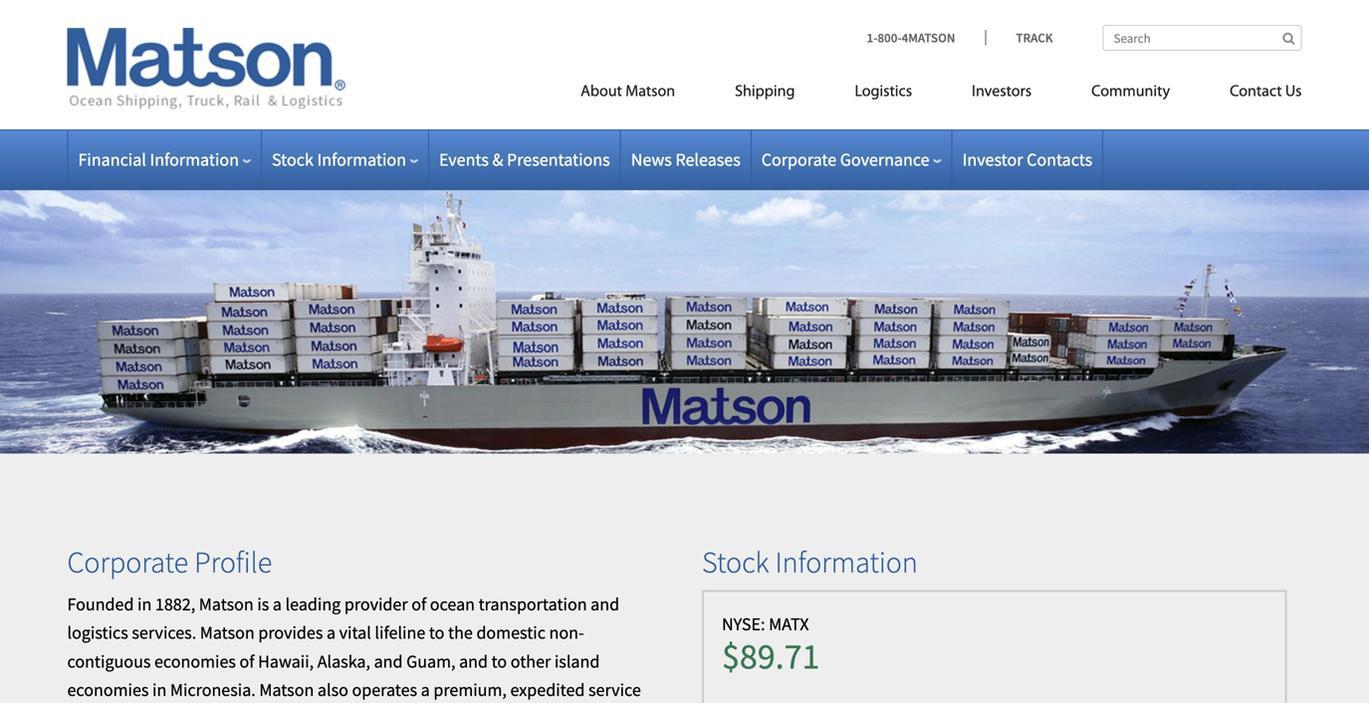 Task type: vqa. For each thing, say whether or not it's contained in the screenshot.
top 'Nov 03, 2022'
no



Task type: describe. For each thing, give the bounding box(es) containing it.
matson inside top menu 'navigation'
[[626, 84, 675, 100]]

premium,
[[434, 679, 507, 701]]

micronesia.
[[170, 679, 256, 701]]

1 horizontal spatial and
[[459, 650, 488, 673]]

0 horizontal spatial of
[[240, 650, 255, 673]]

financial information
[[78, 148, 239, 171]]

1-800-4matson
[[867, 29, 956, 46]]

0 horizontal spatial economies
[[67, 679, 149, 701]]

corporate governance link
[[762, 148, 942, 171]]

contact
[[1230, 84, 1282, 100]]

news
[[631, 148, 672, 171]]

Search search field
[[1103, 25, 1302, 51]]

800-
[[878, 29, 902, 46]]

provider
[[344, 593, 408, 615]]

0 horizontal spatial stock information
[[272, 148, 406, 171]]

1 horizontal spatial of
[[412, 593, 426, 615]]

1 horizontal spatial a
[[327, 622, 336, 644]]

us
[[1286, 84, 1302, 100]]

logistics
[[855, 84, 912, 100]]

events & presentations
[[439, 148, 610, 171]]

0 vertical spatial to
[[429, 622, 445, 644]]

0 horizontal spatial and
[[374, 650, 403, 673]]

matson down hawaii,
[[259, 679, 314, 701]]

news releases link
[[631, 148, 741, 171]]

contact us link
[[1200, 74, 1302, 115]]

corporate for corporate governance
[[762, 148, 837, 171]]

expedited
[[510, 679, 585, 701]]

community
[[1092, 84, 1170, 100]]

community link
[[1062, 74, 1200, 115]]

investors
[[972, 84, 1032, 100]]

1-
[[867, 29, 878, 46]]

hawaii,
[[258, 650, 314, 673]]

about matson link
[[551, 74, 705, 115]]

2 horizontal spatial information
[[775, 543, 918, 580]]

contact us
[[1230, 84, 1302, 100]]

4matson
[[902, 29, 956, 46]]

logistics link
[[825, 74, 942, 115]]

shipping link
[[705, 74, 825, 115]]

investor contacts
[[963, 148, 1093, 171]]

releases
[[676, 148, 741, 171]]

1 horizontal spatial economies
[[154, 650, 236, 673]]

matson left "is"
[[199, 593, 254, 615]]

0 horizontal spatial in
[[137, 593, 152, 615]]

financial
[[78, 148, 146, 171]]

investors link
[[942, 74, 1062, 115]]

transportation
[[479, 593, 587, 615]]

provides
[[258, 622, 323, 644]]

shipping
[[735, 84, 795, 100]]

lifeline
[[375, 622, 426, 644]]

track
[[1016, 29, 1053, 46]]

logistics
[[67, 622, 128, 644]]

is
[[257, 593, 269, 615]]

leading
[[285, 593, 341, 615]]

track link
[[985, 29, 1053, 46]]

founded
[[67, 593, 134, 615]]

matson image
[[67, 28, 346, 110]]



Task type: locate. For each thing, give the bounding box(es) containing it.
1 vertical spatial corporate
[[67, 543, 188, 580]]

and up operates
[[374, 650, 403, 673]]

1 horizontal spatial stock
[[702, 543, 769, 580]]

matson
[[626, 84, 675, 100], [199, 593, 254, 615], [200, 622, 255, 644], [259, 679, 314, 701]]

1 vertical spatial of
[[240, 650, 255, 673]]

corporate for corporate profile
[[67, 543, 188, 580]]

stock information link
[[272, 148, 418, 171]]

about
[[581, 84, 622, 100]]

0 horizontal spatial to
[[429, 622, 445, 644]]

2 vertical spatial a
[[421, 679, 430, 701]]

1 horizontal spatial information
[[317, 148, 406, 171]]

nyse:
[[722, 613, 765, 635]]

information for stock information link
[[317, 148, 406, 171]]

events
[[439, 148, 489, 171]]

vital
[[339, 622, 371, 644]]

1 vertical spatial to
[[492, 650, 507, 673]]

profile
[[194, 543, 272, 580]]

governance
[[840, 148, 930, 171]]

0 vertical spatial corporate
[[762, 148, 837, 171]]

1 horizontal spatial corporate
[[762, 148, 837, 171]]

&
[[492, 148, 503, 171]]

matx
[[769, 613, 809, 635]]

investor
[[963, 148, 1023, 171]]

corporate profile
[[67, 543, 272, 580]]

2 horizontal spatial a
[[421, 679, 430, 701]]

0 horizontal spatial stock
[[272, 148, 314, 171]]

in left the 1882,
[[137, 593, 152, 615]]

0 vertical spatial in
[[137, 593, 152, 615]]

0 horizontal spatial a
[[273, 593, 282, 615]]

nyse: matx $89.71
[[722, 613, 820, 679]]

0 vertical spatial stock information
[[272, 148, 406, 171]]

alaska,
[[317, 650, 371, 673]]

to
[[429, 622, 445, 644], [492, 650, 507, 673]]

corporate up founded at the bottom of page
[[67, 543, 188, 580]]

a down guam,
[[421, 679, 430, 701]]

in
[[137, 593, 152, 615], [152, 679, 167, 701]]

corporate governance
[[762, 148, 930, 171]]

1 horizontal spatial stock information
[[702, 543, 918, 580]]

a
[[273, 593, 282, 615], [327, 622, 336, 644], [421, 679, 430, 701]]

matson up micronesia.
[[200, 622, 255, 644]]

economies up micronesia.
[[154, 650, 236, 673]]

1 horizontal spatial in
[[152, 679, 167, 701]]

$89.71
[[722, 634, 820, 679]]

0 vertical spatial of
[[412, 593, 426, 615]]

stock
[[272, 148, 314, 171], [702, 543, 769, 580]]

None search field
[[1103, 25, 1302, 51]]

to left "the" at the left bottom of page
[[429, 622, 445, 644]]

and up premium,
[[459, 650, 488, 673]]

1 vertical spatial economies
[[67, 679, 149, 701]]

island
[[555, 650, 600, 673]]

1 vertical spatial stock information
[[702, 543, 918, 580]]

0 horizontal spatial corporate
[[67, 543, 188, 580]]

information
[[150, 148, 239, 171], [317, 148, 406, 171], [775, 543, 918, 580]]

the
[[448, 622, 473, 644]]

economies
[[154, 650, 236, 673], [67, 679, 149, 701]]

a left vital
[[327, 622, 336, 644]]

and up island
[[591, 593, 620, 615]]

domestic
[[477, 622, 546, 644]]

stock information
[[272, 148, 406, 171], [702, 543, 918, 580]]

news releases
[[631, 148, 741, 171]]

matson right about
[[626, 84, 675, 100]]

information for financial information link
[[150, 148, 239, 171]]

corporate down the shipping link
[[762, 148, 837, 171]]

operates
[[352, 679, 417, 701]]

a right "is"
[[273, 593, 282, 615]]

0 vertical spatial economies
[[154, 650, 236, 673]]

0 vertical spatial a
[[273, 593, 282, 615]]

of
[[412, 593, 426, 615], [240, 650, 255, 673]]

financial information link
[[78, 148, 251, 171]]

contiguous
[[67, 650, 151, 673]]

1 vertical spatial in
[[152, 679, 167, 701]]

other
[[511, 650, 551, 673]]

2 horizontal spatial and
[[591, 593, 620, 615]]

economies down contiguous
[[67, 679, 149, 701]]

presentations
[[507, 148, 610, 171]]

1882,
[[155, 593, 195, 615]]

of left ocean
[[412, 593, 426, 615]]

in left micronesia.
[[152, 679, 167, 701]]

and
[[591, 593, 620, 615], [374, 650, 403, 673], [459, 650, 488, 673]]

founded in 1882, matson is a leading provider of ocean transportation and logistics services. matson provides a vital lifeline to the domestic non- contiguous economies of hawaii, alaska, and guam, and to other island economies in micronesia. matson also operates a premium, expedited serv
[[67, 593, 648, 703]]

ocean
[[430, 593, 475, 615]]

services.
[[132, 622, 196, 644]]

search image
[[1283, 32, 1295, 45]]

non-
[[549, 622, 584, 644]]

investor contacts link
[[963, 148, 1093, 171]]

of left hawaii,
[[240, 650, 255, 673]]

events & presentations link
[[439, 148, 610, 171]]

0 vertical spatial stock
[[272, 148, 314, 171]]

to down domestic
[[492, 650, 507, 673]]

also
[[318, 679, 348, 701]]

contacts
[[1027, 148, 1093, 171]]

1 horizontal spatial to
[[492, 650, 507, 673]]

1-800-4matson link
[[867, 29, 985, 46]]

corporate
[[762, 148, 837, 171], [67, 543, 188, 580]]

1 vertical spatial a
[[327, 622, 336, 644]]

0 horizontal spatial information
[[150, 148, 239, 171]]

guam,
[[406, 650, 456, 673]]

top menu navigation
[[491, 74, 1302, 115]]

about matson
[[581, 84, 675, 100]]

1 vertical spatial stock
[[702, 543, 769, 580]]



